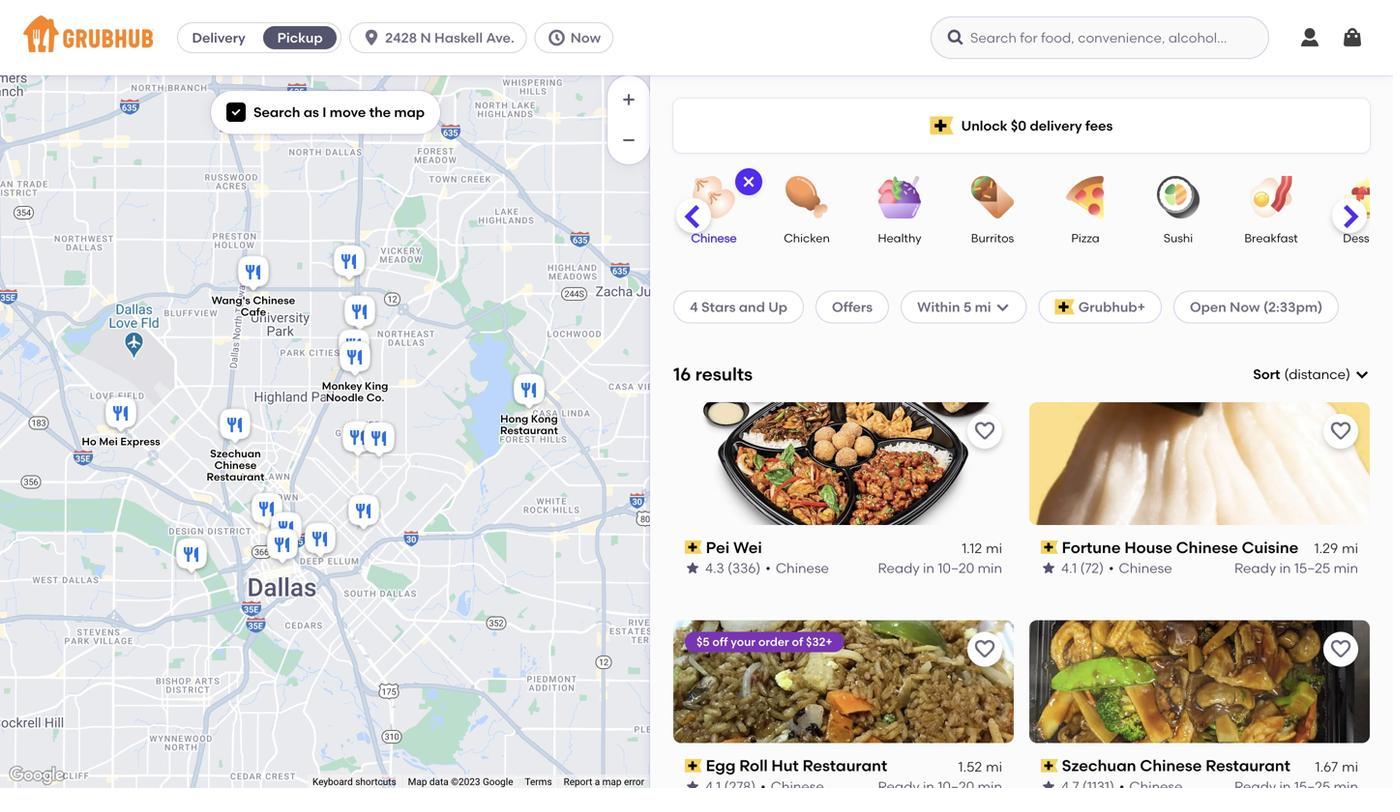 Task type: locate. For each thing, give the bounding box(es) containing it.
2 in from the left
[[1280, 560, 1291, 577]]

1 ready from the left
[[878, 560, 920, 577]]

subscription pass image for fortune house chinese cuisine
[[1041, 541, 1058, 554]]

cafe hunan image
[[335, 327, 373, 369]]

1 vertical spatial szechuan
[[1062, 757, 1136, 776]]

restaurant right hut at the bottom of the page
[[803, 757, 887, 776]]

2 ready from the left
[[1235, 560, 1276, 577]]

of
[[792, 635, 803, 649]]

1 horizontal spatial •
[[1109, 560, 1114, 577]]

mi for hut
[[986, 759, 1002, 775]]

monkey king noodle co. hong kong restaurant ho mei express szechuan chinese restaurant
[[82, 380, 558, 484]]

svg image right )
[[1355, 367, 1370, 382]]

chinese down house
[[1119, 560, 1172, 577]]

save this restaurant image for szechuan chinese restaurant
[[1329, 638, 1353, 661]]

now inside button
[[571, 30, 601, 46]]

• chinese down house
[[1109, 560, 1172, 577]]

star icon image
[[685, 561, 701, 576], [1041, 561, 1057, 576], [685, 779, 701, 789], [1041, 779, 1057, 789]]

svg image right ave.
[[547, 28, 567, 47]]

1 horizontal spatial grubhub plus flag logo image
[[1055, 299, 1075, 315]]

szechuan chinese restaurant logo image
[[1029, 621, 1370, 744]]

1.12 mi
[[962, 540, 1002, 557]]

in for pei wei
[[923, 560, 935, 577]]

1 horizontal spatial now
[[1230, 299, 1260, 315]]

in left 10–20
[[923, 560, 935, 577]]

cuisine
[[1242, 538, 1299, 557]]

in for fortune house chinese cuisine
[[1280, 560, 1291, 577]]

ready down cuisine
[[1235, 560, 1276, 577]]

mi right 5
[[975, 299, 991, 315]]

p.f. chang's image
[[330, 242, 369, 285]]

error
[[624, 777, 644, 788]]

•
[[766, 560, 771, 577], [1109, 560, 1114, 577]]

4.3 (336)
[[705, 560, 761, 577]]

keyboard shortcuts button
[[312, 776, 396, 789]]

0 horizontal spatial min
[[978, 560, 1002, 577]]

0 horizontal spatial grubhub plus flag logo image
[[930, 117, 954, 135]]

mi right 1.12
[[986, 540, 1002, 557]]

subscription pass image left the fortune
[[1041, 541, 1058, 554]]

2 min from the left
[[1334, 560, 1358, 577]]

1 horizontal spatial • chinese
[[1109, 560, 1172, 577]]

mi
[[975, 299, 991, 315], [986, 540, 1002, 557], [1342, 540, 1358, 557], [986, 759, 1002, 775], [1342, 759, 1358, 775]]

now right ave.
[[571, 30, 601, 46]]

and
[[739, 299, 765, 315]]

• right (72)
[[1109, 560, 1114, 577]]

0 horizontal spatial ready
[[878, 560, 920, 577]]

subscription pass image
[[685, 541, 702, 554], [1041, 541, 1058, 554], [1041, 760, 1058, 773]]

1 horizontal spatial min
[[1334, 560, 1358, 577]]

save this restaurant image
[[973, 420, 997, 443], [1329, 420, 1353, 443], [973, 638, 997, 661], [1329, 638, 1353, 661]]

• chinese right (336)
[[766, 560, 829, 577]]

now
[[571, 30, 601, 46], [1230, 299, 1260, 315]]

svg image inside now button
[[547, 28, 567, 47]]

plus icon image
[[619, 90, 639, 109]]

0 horizontal spatial szechuan
[[210, 448, 261, 461]]

order
[[758, 635, 789, 649]]

ready left 10–20
[[878, 560, 920, 577]]

svg image inside field
[[1355, 367, 1370, 382]]

up
[[768, 299, 788, 315]]

0 vertical spatial now
[[571, 30, 601, 46]]

report a map error
[[564, 777, 644, 788]]

• chinese
[[766, 560, 829, 577], [1109, 560, 1172, 577]]

grubhub plus flag logo image left 'grubhub+'
[[1055, 299, 1075, 315]]

hong
[[500, 413, 529, 426]]

szechuan
[[210, 448, 261, 461], [1062, 757, 1136, 776]]

0 horizontal spatial map
[[394, 104, 425, 120]]

delivery button
[[178, 22, 259, 53]]

chinese down szechuan chinese restaurant image
[[214, 459, 257, 472]]

the
[[369, 104, 391, 120]]

neon kitten image
[[301, 520, 340, 563]]

(336)
[[728, 560, 761, 577]]

svg image
[[362, 28, 381, 47], [547, 28, 567, 47], [230, 107, 242, 118], [741, 174, 757, 190], [995, 299, 1011, 315], [1355, 367, 1370, 382]]

save this restaurant button
[[968, 414, 1002, 449], [1324, 414, 1358, 449], [968, 632, 1002, 667], [1324, 632, 1358, 667]]

pei
[[706, 538, 730, 557]]

1 in from the left
[[923, 560, 935, 577]]

search
[[253, 104, 300, 120]]

0 vertical spatial grubhub plus flag logo image
[[930, 117, 954, 135]]

now button
[[535, 22, 621, 53]]

16 results
[[673, 364, 753, 385]]

report a map error link
[[564, 777, 644, 788]]

4.1 (72)
[[1061, 560, 1104, 577]]

house
[[1125, 538, 1173, 557]]

• chinese for house
[[1109, 560, 1172, 577]]

1.67 mi
[[1315, 759, 1358, 775]]

2 • from the left
[[1109, 560, 1114, 577]]

ready for fortune house chinese cuisine
[[1235, 560, 1276, 577]]

open now (2:33pm)
[[1190, 299, 1323, 315]]

• for house
[[1109, 560, 1114, 577]]

1 horizontal spatial ready
[[1235, 560, 1276, 577]]

map right a
[[602, 777, 622, 788]]

4.3
[[705, 560, 724, 577]]

None field
[[1253, 365, 1370, 384]]

i
[[322, 104, 326, 120]]

now right open on the right
[[1230, 299, 1260, 315]]

ready for pei wei
[[878, 560, 920, 577]]

0 vertical spatial szechuan
[[210, 448, 261, 461]]

1 vertical spatial map
[[602, 777, 622, 788]]

star icon image for fortune house chinese cuisine
[[1041, 561, 1057, 576]]

hut
[[772, 757, 799, 776]]

0 vertical spatial map
[[394, 104, 425, 120]]

subscription pass image for szechuan chinese restaurant
[[1041, 760, 1058, 773]]

pickup
[[277, 30, 323, 46]]

google image
[[5, 763, 69, 789]]

2 horizontal spatial svg image
[[1341, 26, 1364, 49]]

1 horizontal spatial map
[[602, 777, 622, 788]]

• right (336)
[[766, 560, 771, 577]]

map right "the"
[[394, 104, 425, 120]]

within 5 mi
[[917, 299, 991, 315]]

mi right 1.67
[[1342, 759, 1358, 775]]

min
[[978, 560, 1002, 577], [1334, 560, 1358, 577]]

ho
[[82, 436, 96, 449]]

svg image
[[1298, 26, 1322, 49], [1341, 26, 1364, 49], [946, 28, 966, 47]]

0 horizontal spatial in
[[923, 560, 935, 577]]

map
[[408, 777, 427, 788]]

subscription pass image left pei
[[685, 541, 702, 554]]

ho mei express image
[[102, 394, 140, 437]]

4
[[690, 299, 698, 315]]

mi right '1.52'
[[986, 759, 1002, 775]]

2 • chinese from the left
[[1109, 560, 1172, 577]]

1 • chinese from the left
[[766, 560, 829, 577]]

ready in 10–20 min
[[878, 560, 1002, 577]]

chinese
[[691, 231, 737, 245], [253, 294, 295, 307], [214, 459, 257, 472], [1176, 538, 1238, 557], [776, 560, 829, 577], [1119, 560, 1172, 577], [1140, 757, 1202, 776]]

subscription pass image right 1.52 mi
[[1041, 760, 1058, 773]]

(2:33pm)
[[1263, 299, 1323, 315]]

chinese right wang's
[[253, 294, 295, 307]]

grubhub+
[[1079, 299, 1146, 315]]

0 horizontal spatial now
[[571, 30, 601, 46]]

min down 1.29 mi
[[1334, 560, 1358, 577]]

2428 n haskell ave.
[[385, 30, 514, 46]]

chicken image
[[773, 176, 841, 219]]

report
[[564, 777, 592, 788]]

2428
[[385, 30, 417, 46]]

1 • from the left
[[766, 560, 771, 577]]

0 horizontal spatial • chinese
[[766, 560, 829, 577]]

data
[[429, 777, 449, 788]]

roll
[[739, 757, 768, 776]]

dessert image
[[1330, 176, 1393, 219]]

szechuan chinese restaurant
[[1062, 757, 1291, 776]]

szechuan chinese restaurant image
[[216, 406, 254, 448]]

min down '1.12 mi'
[[978, 560, 1002, 577]]

svg image inside 2428 n haskell ave. button
[[362, 28, 381, 47]]

1.67
[[1315, 759, 1338, 775]]

• chinese for wei
[[766, 560, 829, 577]]

save this restaurant image for fortune house chinese cuisine
[[1329, 420, 1353, 443]]

in down cuisine
[[1280, 560, 1291, 577]]

1 min from the left
[[978, 560, 1002, 577]]

restaurant
[[500, 424, 558, 437], [207, 471, 265, 484], [803, 757, 887, 776], [1206, 757, 1291, 776]]

ready
[[878, 560, 920, 577], [1235, 560, 1276, 577]]

grubhub plus flag logo image
[[930, 117, 954, 135], [1055, 299, 1075, 315]]

chinese image
[[680, 176, 748, 219]]

1.52
[[958, 759, 982, 775]]

1 horizontal spatial in
[[1280, 560, 1291, 577]]

1 vertical spatial grubhub plus flag logo image
[[1055, 299, 1075, 315]]

grubhub plus flag logo image left unlock on the right top
[[930, 117, 954, 135]]

pizza image
[[1052, 176, 1119, 219]]

svg image left 2428 on the top left of page
[[362, 28, 381, 47]]

bangkok inn image
[[360, 419, 399, 462]]

mi right the 1.29
[[1342, 540, 1358, 557]]

sum dang good image
[[172, 536, 211, 578]]

star icon image for pei wei
[[685, 561, 701, 576]]

egg roll hut restaurant logo image
[[673, 621, 1014, 744]]

chinese right (336)
[[776, 560, 829, 577]]

terms
[[525, 777, 552, 788]]

boo-yah chinese image
[[267, 509, 306, 552]]

0 horizontal spatial •
[[766, 560, 771, 577]]

map data ©2023 google
[[408, 777, 513, 788]]

pei wei logo image
[[673, 402, 1014, 525]]

$5
[[697, 635, 710, 649]]



Task type: vqa. For each thing, say whether or not it's contained in the screenshot.
WATER. within the Cherry, pistachio, tahini, sumac, Himalayan salt, banana, coconut water.
no



Task type: describe. For each thing, give the bounding box(es) containing it.
5
[[964, 299, 972, 315]]

restaurant down hong kong restaurant image
[[500, 424, 558, 437]]

pizza
[[1071, 231, 1100, 245]]

n
[[420, 30, 431, 46]]

main navigation navigation
[[0, 0, 1393, 75]]

$5 off your order of $32+
[[697, 635, 833, 649]]

open
[[1190, 299, 1227, 315]]

sort
[[1253, 366, 1281, 383]]

keyboard shortcuts
[[312, 777, 396, 788]]

stars
[[701, 299, 736, 315]]

chinese down szechuan chinese restaurant logo
[[1140, 757, 1202, 776]]

search as i move the map
[[253, 104, 425, 120]]

off
[[712, 635, 728, 649]]

(72)
[[1080, 560, 1104, 577]]

min for fortune house chinese cuisine
[[1334, 560, 1358, 577]]

1 horizontal spatial szechuan
[[1062, 757, 1136, 776]]

none field containing sort
[[1253, 365, 1370, 384]]

save this restaurant image for pei wei
[[973, 420, 997, 443]]

kong
[[531, 413, 558, 426]]

wang's chinese cafe
[[212, 294, 295, 319]]

svg image left search
[[230, 107, 242, 118]]

fortune house chinese cuisine logo image
[[1029, 402, 1370, 525]]

shortcuts
[[355, 777, 396, 788]]

$0
[[1011, 117, 1027, 134]]

minus icon image
[[619, 131, 639, 150]]

as
[[304, 104, 319, 120]]

(
[[1284, 366, 1289, 383]]

restaurant up pei wei 'icon'
[[207, 471, 265, 484]]

wang's chinese cafe image
[[234, 253, 273, 296]]

fortune house chinese cuisine image
[[339, 418, 377, 461]]

svg image right 5
[[995, 299, 1011, 315]]

burritos
[[971, 231, 1014, 245]]

4.1
[[1061, 560, 1077, 577]]

mi for restaurant
[[1342, 759, 1358, 775]]

1 horizontal spatial svg image
[[1298, 26, 1322, 49]]

sort ( distance )
[[1253, 366, 1351, 383]]

google
[[483, 777, 513, 788]]

Search for food, convenience, alcohol... search field
[[931, 16, 1269, 59]]

unlock $0 delivery fees
[[961, 117, 1113, 134]]

)
[[1346, 366, 1351, 383]]

hong kong restaurant image
[[510, 371, 549, 414]]

panda express image
[[341, 293, 379, 335]]

delivery
[[192, 30, 246, 46]]

keyboard
[[312, 777, 353, 788]]

wang's
[[212, 294, 250, 307]]

breakfast
[[1245, 231, 1298, 245]]

1.12
[[962, 540, 982, 557]]

chinese right house
[[1176, 538, 1238, 557]]

fortune
[[1062, 538, 1121, 557]]

star icon image for egg roll hut restaurant
[[685, 779, 701, 789]]

subscription pass image for pei wei
[[685, 541, 702, 554]]

save this restaurant button for szechuan chinese restaurant
[[1324, 632, 1358, 667]]

mi for chinese
[[1342, 540, 1358, 557]]

star icon image for szechuan chinese restaurant
[[1041, 779, 1057, 789]]

szechuan inside monkey king noodle co. hong kong restaurant ho mei express szechuan chinese restaurant
[[210, 448, 261, 461]]

wei
[[733, 538, 762, 557]]

noodle
[[326, 391, 364, 404]]

within
[[917, 299, 960, 315]]

egg roll hut restaurant
[[706, 757, 887, 776]]

a
[[595, 777, 600, 788]]

1.29
[[1315, 540, 1338, 557]]

move
[[330, 104, 366, 120]]

co.
[[366, 391, 384, 404]]

sushi
[[1164, 231, 1193, 245]]

ave.
[[486, 30, 514, 46]]

distance
[[1289, 366, 1346, 383]]

min for pei wei
[[978, 560, 1002, 577]]

fees
[[1086, 117, 1113, 134]]

pei wei
[[706, 538, 762, 557]]

terms link
[[525, 777, 552, 788]]

chinese down chinese image
[[691, 231, 737, 245]]

©2023
[[451, 777, 480, 788]]

fortune house chinese cuisine
[[1062, 538, 1299, 557]]

chicken
[[784, 231, 830, 245]]

save this restaurant button for pei wei
[[968, 414, 1002, 449]]

burritos image
[[959, 176, 1027, 219]]

results
[[695, 364, 753, 385]]

grubhub plus flag logo image for grubhub+
[[1055, 299, 1075, 315]]

breakfast image
[[1238, 176, 1305, 219]]

wow bao image
[[263, 526, 302, 568]]

delivery
[[1030, 117, 1082, 134]]

pei wei image
[[248, 490, 286, 533]]

egg
[[706, 757, 736, 776]]

chinese inside wang's chinese cafe
[[253, 294, 295, 307]]

save this restaurant button for fortune house chinese cuisine
[[1324, 414, 1358, 449]]

15–25
[[1294, 560, 1331, 577]]

chinese inside monkey king noodle co. hong kong restaurant ho mei express szechuan chinese restaurant
[[214, 459, 257, 472]]

1.52 mi
[[958, 759, 1002, 775]]

unlock
[[961, 117, 1008, 134]]

haskell
[[434, 30, 483, 46]]

grubhub plus flag logo image for unlock $0 delivery fees
[[930, 117, 954, 135]]

express
[[120, 436, 160, 449]]

restaurant left 1.67
[[1206, 757, 1291, 776]]

1.29 mi
[[1315, 540, 1358, 557]]

subscription pass image
[[685, 760, 702, 773]]

map region
[[0, 0, 860, 789]]

mei
[[99, 436, 118, 449]]

ready in 15–25 min
[[1235, 560, 1358, 577]]

monkey
[[322, 380, 362, 393]]

cafe
[[241, 306, 266, 319]]

your
[[731, 635, 756, 649]]

svg image left chicken image
[[741, 174, 757, 190]]

monkey king noodle co. image
[[336, 338, 374, 381]]

king
[[365, 380, 388, 393]]

4 stars and up
[[690, 299, 788, 315]]

healthy image
[[866, 176, 934, 219]]

egg roll hut restaurant image
[[344, 492, 383, 535]]

1 vertical spatial now
[[1230, 299, 1260, 315]]

• for wei
[[766, 560, 771, 577]]

$32+
[[806, 635, 833, 649]]

pickup button
[[259, 22, 341, 53]]

offers
[[832, 299, 873, 315]]

healthy
[[878, 231, 922, 245]]

0 horizontal spatial svg image
[[946, 28, 966, 47]]

sushi image
[[1145, 176, 1212, 219]]



